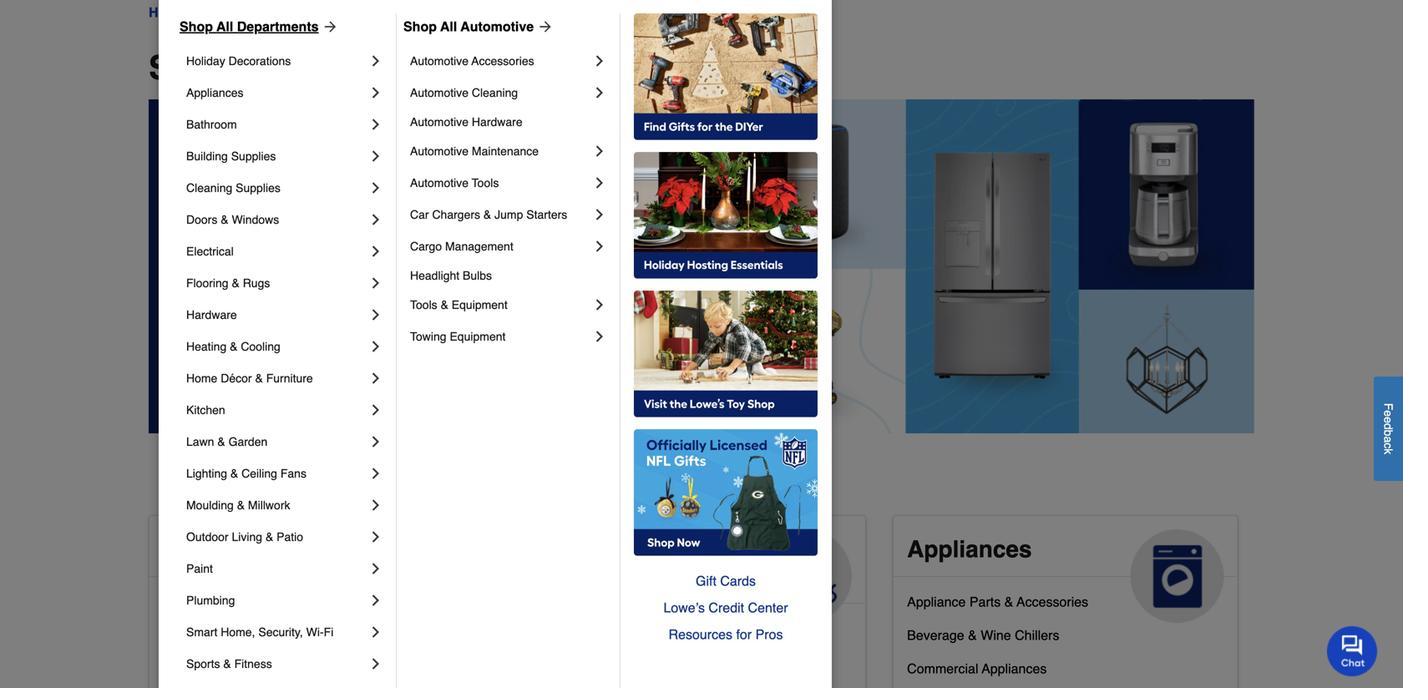 Task type: describe. For each thing, give the bounding box(es) containing it.
paint
[[186, 562, 213, 576]]

lawn & garden
[[186, 435, 268, 449]]

tools & equipment link
[[410, 289, 592, 321]]

entry
[[231, 661, 262, 677]]

f e e d b a c k
[[1382, 403, 1396, 455]]

sports
[[186, 658, 220, 671]]

pet beds, houses, & furniture
[[535, 655, 716, 670]]

building supplies
[[186, 150, 276, 163]]

shop all automotive link
[[404, 17, 554, 37]]

bathroom link
[[186, 109, 368, 140]]

resources
[[669, 627, 733, 643]]

maintenance
[[472, 145, 539, 158]]

beverage & wine chillers link
[[908, 624, 1060, 658]]

cleaning supplies link
[[186, 172, 368, 204]]

shop all departments
[[180, 19, 319, 34]]

automotive accessories link
[[410, 45, 592, 77]]

holiday decorations link
[[186, 45, 368, 77]]

& left the ceiling
[[231, 467, 238, 480]]

& inside "link"
[[265, 661, 274, 677]]

cargo management
[[410, 240, 514, 253]]

lighting
[[186, 467, 227, 480]]

appliance parts & accessories
[[908, 594, 1089, 610]]

0 horizontal spatial accessories
[[472, 54, 534, 68]]

shop for shop all departments
[[180, 19, 213, 34]]

f e e d b a c k button
[[1374, 377, 1404, 481]]

gift
[[696, 574, 717, 589]]

accessible for accessible bathroom
[[163, 594, 227, 610]]

1 vertical spatial tools
[[410, 298, 438, 312]]

accessible bedroom
[[163, 628, 285, 643]]

animal & pet care image
[[759, 530, 852, 623]]

1 e from the top
[[1382, 410, 1396, 417]]

arrow right image for shop all automotive
[[534, 18, 554, 35]]

livestock
[[535, 621, 591, 637]]

automotive tools
[[410, 176, 499, 190]]

kitchen link
[[186, 394, 368, 426]]

lighting & ceiling fans link
[[186, 458, 368, 490]]

beds,
[[559, 655, 593, 670]]

accessible entry & home link
[[163, 658, 314, 688]]

pros
[[756, 627, 783, 643]]

automotive for automotive hardware
[[410, 115, 469, 129]]

& inside 'animal & pet care'
[[620, 536, 637, 563]]

& right parts
[[1005, 594, 1014, 610]]

d
[[1382, 423, 1396, 430]]

appliance parts & accessories link
[[908, 591, 1089, 624]]

doors
[[186, 213, 218, 226]]

credit
[[709, 600, 745, 616]]

automotive cleaning
[[410, 86, 518, 99]]

cooling
[[241, 340, 281, 353]]

pet inside 'animal & pet care'
[[643, 536, 680, 563]]

garden
[[229, 435, 268, 449]]

car chargers & jump starters link
[[410, 199, 592, 231]]

sports & fitness link
[[186, 648, 368, 680]]

chevron right image for doors & windows
[[368, 211, 384, 228]]

chevron right image for cleaning supplies
[[368, 180, 384, 196]]

accessible for accessible bedroom
[[163, 628, 227, 643]]

accessible home
[[163, 536, 357, 563]]

car
[[410, 208, 429, 221]]

& left rugs
[[232, 277, 240, 290]]

patio
[[277, 531, 303, 544]]

towing equipment
[[410, 330, 506, 343]]

chevron right image for automotive cleaning
[[592, 84, 608, 101]]

moulding & millwork link
[[186, 490, 368, 521]]

flooring & rugs
[[186, 277, 270, 290]]

shop for shop all automotive
[[404, 19, 437, 34]]

towing
[[410, 330, 447, 343]]

chevron right image for hardware
[[368, 307, 384, 323]]

0 vertical spatial equipment
[[452, 298, 508, 312]]

outdoor living & patio link
[[186, 521, 368, 553]]

shop
[[149, 48, 232, 87]]

0 horizontal spatial pet
[[535, 655, 555, 670]]

0 horizontal spatial appliances link
[[186, 77, 368, 109]]

accessible for accessible entry & home
[[163, 661, 227, 677]]

chevron right image for smart home, security, wi-fi
[[368, 624, 384, 641]]

accessible bedroom link
[[163, 624, 285, 658]]

towing equipment link
[[410, 321, 592, 353]]

0 vertical spatial bathroom
[[186, 118, 237, 131]]

lowe's credit center
[[664, 600, 788, 616]]

commercial
[[908, 661, 979, 677]]

animal
[[535, 536, 613, 563]]

chevron right image for towing equipment
[[592, 328, 608, 345]]

chevron right image for bathroom
[[368, 116, 384, 133]]

c
[[1382, 443, 1396, 449]]

officially licensed n f l gifts. shop now. image
[[634, 429, 818, 556]]

chevron right image for moulding & millwork
[[368, 497, 384, 514]]

gift cards
[[696, 574, 756, 589]]

hardware link
[[186, 299, 368, 331]]

paint link
[[186, 553, 368, 585]]

chevron right image for heating & cooling
[[368, 338, 384, 355]]

moulding & millwork
[[186, 499, 290, 512]]

electrical
[[186, 245, 234, 258]]

bulbs
[[463, 269, 492, 282]]

& right décor
[[255, 372, 263, 385]]

chevron right image for automotive tools
[[592, 175, 608, 191]]

2 vertical spatial appliances
[[982, 661, 1047, 677]]

for
[[736, 627, 752, 643]]

smart
[[186, 626, 218, 639]]

chevron right image for sports & fitness
[[368, 656, 384, 673]]

0 horizontal spatial furniture
[[266, 372, 313, 385]]

chevron right image for car chargers & jump starters
[[592, 206, 608, 223]]

visit the lowe's toy shop. image
[[634, 291, 818, 418]]

rugs
[[243, 277, 270, 290]]

departments for shop
[[237, 19, 319, 34]]

automotive maintenance link
[[410, 135, 592, 167]]

fans
[[281, 467, 307, 480]]

chevron right image for holiday decorations
[[368, 53, 384, 69]]

bathroom inside 'link'
[[231, 594, 289, 610]]

wine
[[981, 628, 1012, 643]]

1 vertical spatial cleaning
[[186, 181, 233, 195]]

heating & cooling
[[186, 340, 281, 353]]



Task type: vqa. For each thing, say whether or not it's contained in the screenshot.
Triple Slow Cooker
no



Task type: locate. For each thing, give the bounding box(es) containing it.
heating
[[186, 340, 227, 353]]

e up b
[[1382, 417, 1396, 423]]

livestock supplies
[[535, 621, 646, 637]]

1 shop from the left
[[180, 19, 213, 34]]

flooring & rugs link
[[186, 267, 368, 299]]

arrow right image inside shop all departments link
[[319, 18, 339, 35]]

automotive for automotive maintenance
[[410, 145, 469, 158]]

beverage
[[908, 628, 965, 643]]

chevron right image for lighting & ceiling fans
[[368, 465, 384, 482]]

lawn & garden link
[[186, 426, 368, 458]]

accessible inside "link"
[[163, 661, 227, 677]]

chevron right image for appliances
[[368, 84, 384, 101]]

appliance
[[908, 594, 966, 610]]

arrow right image
[[319, 18, 339, 35], [534, 18, 554, 35]]

lowe's credit center link
[[634, 595, 818, 622]]

windows
[[232, 213, 279, 226]]

home décor & furniture link
[[186, 363, 368, 394]]

cargo
[[410, 240, 442, 253]]

accessible home image
[[387, 530, 480, 623]]

e
[[1382, 410, 1396, 417], [1382, 417, 1396, 423]]

1 horizontal spatial arrow right image
[[534, 18, 554, 35]]

all up automotive accessories
[[440, 19, 457, 34]]

headlight bulbs
[[410, 269, 492, 282]]

1 accessible from the top
[[163, 536, 285, 563]]

automotive accessories
[[410, 54, 534, 68]]

chevron right image for kitchen
[[368, 402, 384, 419]]

f
[[1382, 403, 1396, 410]]

1 horizontal spatial furniture
[[662, 655, 716, 670]]

care
[[535, 563, 587, 590]]

0 horizontal spatial arrow right image
[[319, 18, 339, 35]]

1 arrow right image from the left
[[319, 18, 339, 35]]

1 horizontal spatial tools
[[472, 176, 499, 190]]

chevron right image for cargo management
[[592, 238, 608, 255]]

1 vertical spatial supplies
[[236, 181, 281, 195]]

all inside shop all departments link
[[217, 19, 233, 34]]

car chargers & jump starters
[[410, 208, 568, 221]]

automotive up automotive accessories link
[[461, 19, 534, 34]]

bedroom
[[231, 628, 285, 643]]

& right houses,
[[650, 655, 659, 670]]

shop up holiday
[[180, 19, 213, 34]]

supplies up houses,
[[595, 621, 646, 637]]

starters
[[527, 208, 568, 221]]

arrow right image inside shop all automotive "link"
[[534, 18, 554, 35]]

houses,
[[597, 655, 646, 670]]

animal & pet care link
[[522, 516, 866, 623]]

chargers
[[432, 208, 480, 221]]

k
[[1382, 449, 1396, 455]]

moulding
[[186, 499, 234, 512]]

automotive up automotive hardware
[[410, 86, 469, 99]]

& left patio
[[266, 531, 273, 544]]

hardware inside hardware link
[[186, 308, 237, 322]]

automotive
[[461, 19, 534, 34], [410, 54, 469, 68], [410, 86, 469, 99], [410, 115, 469, 129], [410, 145, 469, 158], [410, 176, 469, 190]]

0 horizontal spatial tools
[[410, 298, 438, 312]]

supplies for building supplies
[[231, 150, 276, 163]]

chevron right image for building supplies
[[368, 148, 384, 165]]

all for departments
[[217, 19, 233, 34]]

chevron right image for outdoor living & patio
[[368, 529, 384, 546]]

appliances up parts
[[908, 536, 1032, 563]]

furniture up kitchen link
[[266, 372, 313, 385]]

0 horizontal spatial hardware
[[186, 308, 237, 322]]

1 vertical spatial hardware
[[186, 308, 237, 322]]

1 vertical spatial appliances link
[[894, 516, 1238, 623]]

center
[[748, 600, 788, 616]]

& left 'cooling'
[[230, 340, 238, 353]]

hardware
[[472, 115, 523, 129], [186, 308, 237, 322]]

accessories up chillers
[[1017, 594, 1089, 610]]

& right lawn
[[218, 435, 225, 449]]

home inside accessible entry & home "link"
[[278, 661, 314, 677]]

1 vertical spatial appliances
[[908, 536, 1032, 563]]

furniture down the resources
[[662, 655, 716, 670]]

automotive up automotive tools
[[410, 145, 469, 158]]

tools inside "link"
[[472, 176, 499, 190]]

all up holiday decorations
[[217, 19, 233, 34]]

cleaning down building
[[186, 181, 233, 195]]

automotive for automotive cleaning
[[410, 86, 469, 99]]

2 shop from the left
[[404, 19, 437, 34]]

appliances link up chillers
[[894, 516, 1238, 623]]

livestock supplies link
[[535, 617, 646, 651]]

home inside home décor & furniture link
[[186, 372, 218, 385]]

arrow right image up automotive accessories link
[[534, 18, 554, 35]]

chat invite button image
[[1328, 626, 1379, 677]]

supplies up windows
[[236, 181, 281, 195]]

enjoy savings year-round. no matter what you're shopping for, find what you need at a great price. image
[[149, 99, 1255, 434]]

2 accessible from the top
[[163, 594, 227, 610]]

automotive down automotive cleaning at the left of page
[[410, 115, 469, 129]]

all down shop all departments link
[[241, 48, 283, 87]]

1 vertical spatial equipment
[[450, 330, 506, 343]]

chevron right image
[[592, 53, 608, 69], [368, 84, 384, 101], [592, 84, 608, 101], [368, 116, 384, 133], [592, 143, 608, 160], [368, 148, 384, 165], [592, 175, 608, 191], [368, 180, 384, 196], [592, 206, 608, 223], [368, 370, 384, 387], [368, 434, 384, 450], [368, 529, 384, 546], [368, 561, 384, 577]]

hardware up automotive maintenance link
[[472, 115, 523, 129]]

all
[[217, 19, 233, 34], [440, 19, 457, 34], [241, 48, 283, 87]]

0 horizontal spatial cleaning
[[186, 181, 233, 195]]

kitchen
[[186, 404, 225, 417]]

ceiling
[[242, 467, 277, 480]]

1 vertical spatial accessories
[[1017, 594, 1089, 610]]

& down accessible bedroom link on the bottom
[[223, 658, 231, 671]]

chevron right image for paint
[[368, 561, 384, 577]]

0 vertical spatial tools
[[472, 176, 499, 190]]

accessories
[[472, 54, 534, 68], [1017, 594, 1089, 610]]

appliances
[[186, 86, 244, 99], [908, 536, 1032, 563], [982, 661, 1047, 677]]

1 horizontal spatial all
[[241, 48, 283, 87]]

chevron right image
[[368, 53, 384, 69], [368, 211, 384, 228], [592, 238, 608, 255], [368, 243, 384, 260], [368, 275, 384, 292], [592, 297, 608, 313], [368, 307, 384, 323], [592, 328, 608, 345], [368, 338, 384, 355], [368, 402, 384, 419], [368, 465, 384, 482], [368, 497, 384, 514], [368, 592, 384, 609], [368, 624, 384, 641], [368, 656, 384, 673]]

0 vertical spatial appliances
[[186, 86, 244, 99]]

automotive up automotive cleaning at the left of page
[[410, 54, 469, 68]]

1 horizontal spatial appliances link
[[894, 516, 1238, 623]]

doors & windows
[[186, 213, 279, 226]]

shop inside "link"
[[404, 19, 437, 34]]

0 vertical spatial pet
[[643, 536, 680, 563]]

home décor & furniture
[[186, 372, 313, 385]]

2 vertical spatial supplies
[[595, 621, 646, 637]]

shop all departments
[[149, 48, 497, 87]]

chevron right image for tools & equipment
[[592, 297, 608, 313]]

1 horizontal spatial accessories
[[1017, 594, 1089, 610]]

automotive cleaning link
[[410, 77, 592, 109]]

automotive tools link
[[410, 167, 592, 199]]

b
[[1382, 430, 1396, 436]]

all for automotive
[[440, 19, 457, 34]]

0 vertical spatial furniture
[[266, 372, 313, 385]]

2 e from the top
[[1382, 417, 1396, 423]]

0 horizontal spatial all
[[217, 19, 233, 34]]

chevron right image for lawn & garden
[[368, 434, 384, 450]]

animal & pet care
[[535, 536, 680, 590]]

tools down headlight
[[410, 298, 438, 312]]

accessible inside 'link'
[[163, 594, 227, 610]]

0 vertical spatial cleaning
[[472, 86, 518, 99]]

hardware down 'flooring'
[[186, 308, 237, 322]]

cargo management link
[[410, 231, 592, 262]]

chevron right image for home décor & furniture
[[368, 370, 384, 387]]

1 horizontal spatial hardware
[[472, 115, 523, 129]]

pet up lowe's
[[643, 536, 680, 563]]

equipment down tools & equipment
[[450, 330, 506, 343]]

all inside shop all automotive "link"
[[440, 19, 457, 34]]

& right the animal
[[620, 536, 637, 563]]

chevron right image for automotive maintenance
[[592, 143, 608, 160]]

cards
[[721, 574, 756, 589]]

equipment
[[452, 298, 508, 312], [450, 330, 506, 343]]

lighting & ceiling fans
[[186, 467, 307, 480]]

plumbing link
[[186, 585, 368, 617]]

pet beds, houses, & furniture link
[[535, 651, 716, 684]]

departments inside shop all departments link
[[237, 19, 319, 34]]

smart home, security, wi-fi link
[[186, 617, 368, 648]]

chevron right image for flooring & rugs
[[368, 275, 384, 292]]

outdoor living & patio
[[186, 531, 303, 544]]

appliances down wine in the bottom of the page
[[982, 661, 1047, 677]]

home inside accessible home link
[[292, 536, 357, 563]]

millwork
[[248, 499, 290, 512]]

pet left beds,
[[535, 655, 555, 670]]

resources for pros link
[[634, 622, 818, 648]]

chevron right image for plumbing
[[368, 592, 384, 609]]

commercial appliances link
[[908, 658, 1047, 688]]

arrow right image for shop all departments
[[319, 18, 339, 35]]

gift cards link
[[634, 568, 818, 595]]

accessories up automotive cleaning link
[[472, 54, 534, 68]]

supplies for cleaning supplies
[[236, 181, 281, 195]]

automotive maintenance
[[410, 145, 539, 158]]

jump
[[495, 208, 523, 221]]

2 horizontal spatial all
[[440, 19, 457, 34]]

accessible entry & home
[[163, 661, 314, 677]]

hardware inside 'automotive hardware' link
[[472, 115, 523, 129]]

headlight
[[410, 269, 460, 282]]

arrow right image up shop all departments
[[319, 18, 339, 35]]

building supplies link
[[186, 140, 368, 172]]

fitness
[[234, 658, 272, 671]]

chillers
[[1015, 628, 1060, 643]]

0 horizontal spatial shop
[[180, 19, 213, 34]]

management
[[445, 240, 514, 253]]

equipment down the bulbs
[[452, 298, 508, 312]]

home link
[[149, 3, 186, 23]]

1 vertical spatial furniture
[[662, 655, 716, 670]]

departments
[[200, 5, 277, 20], [237, 19, 319, 34], [292, 48, 497, 87]]

bathroom up building
[[186, 118, 237, 131]]

& left jump
[[484, 208, 492, 221]]

chevron right image for electrical
[[368, 243, 384, 260]]

flooring
[[186, 277, 229, 290]]

holiday hosting essentials. image
[[634, 152, 818, 279]]

holiday
[[186, 54, 225, 68]]

security,
[[258, 626, 303, 639]]

appliances link
[[186, 77, 368, 109], [894, 516, 1238, 623]]

electrical link
[[186, 236, 368, 267]]

0 vertical spatial hardware
[[472, 115, 523, 129]]

1 vertical spatial pet
[[535, 655, 555, 670]]

appliances down holiday
[[186, 86, 244, 99]]

4 accessible from the top
[[163, 661, 227, 677]]

0 vertical spatial accessories
[[472, 54, 534, 68]]

home,
[[221, 626, 255, 639]]

find gifts for the diyer. image
[[634, 13, 818, 140]]

e up d
[[1382, 410, 1396, 417]]

tools up car chargers & jump starters
[[472, 176, 499, 190]]

appliances image
[[1131, 530, 1225, 623]]

cleaning down automotive accessories link
[[472, 86, 518, 99]]

1 horizontal spatial shop
[[404, 19, 437, 34]]

supplies inside 'link'
[[231, 150, 276, 163]]

1 horizontal spatial cleaning
[[472, 86, 518, 99]]

0 vertical spatial supplies
[[231, 150, 276, 163]]

shop up automotive accessories
[[404, 19, 437, 34]]

automotive for automotive accessories
[[410, 54, 469, 68]]

& left wine in the bottom of the page
[[968, 628, 977, 643]]

supplies for livestock supplies
[[595, 621, 646, 637]]

lowe's
[[664, 600, 705, 616]]

accessible for accessible home
[[163, 536, 285, 563]]

& right 'entry'
[[265, 661, 274, 677]]

& right doors
[[221, 213, 229, 226]]

3 accessible from the top
[[163, 628, 227, 643]]

0 vertical spatial appliances link
[[186, 77, 368, 109]]

2 arrow right image from the left
[[534, 18, 554, 35]]

1 horizontal spatial pet
[[643, 536, 680, 563]]

& down headlight bulbs
[[441, 298, 449, 312]]

appliances link down the decorations on the left
[[186, 77, 368, 109]]

bathroom up smart home, security, wi-fi
[[231, 594, 289, 610]]

departments for shop
[[292, 48, 497, 87]]

1 vertical spatial bathroom
[[231, 594, 289, 610]]

automotive up chargers at the left of the page
[[410, 176, 469, 190]]

supplies up cleaning supplies
[[231, 150, 276, 163]]

chevron right image for automotive accessories
[[592, 53, 608, 69]]

commercial appliances
[[908, 661, 1047, 677]]

automotive for automotive tools
[[410, 176, 469, 190]]

& left millwork
[[237, 499, 245, 512]]

tools & equipment
[[410, 298, 508, 312]]



